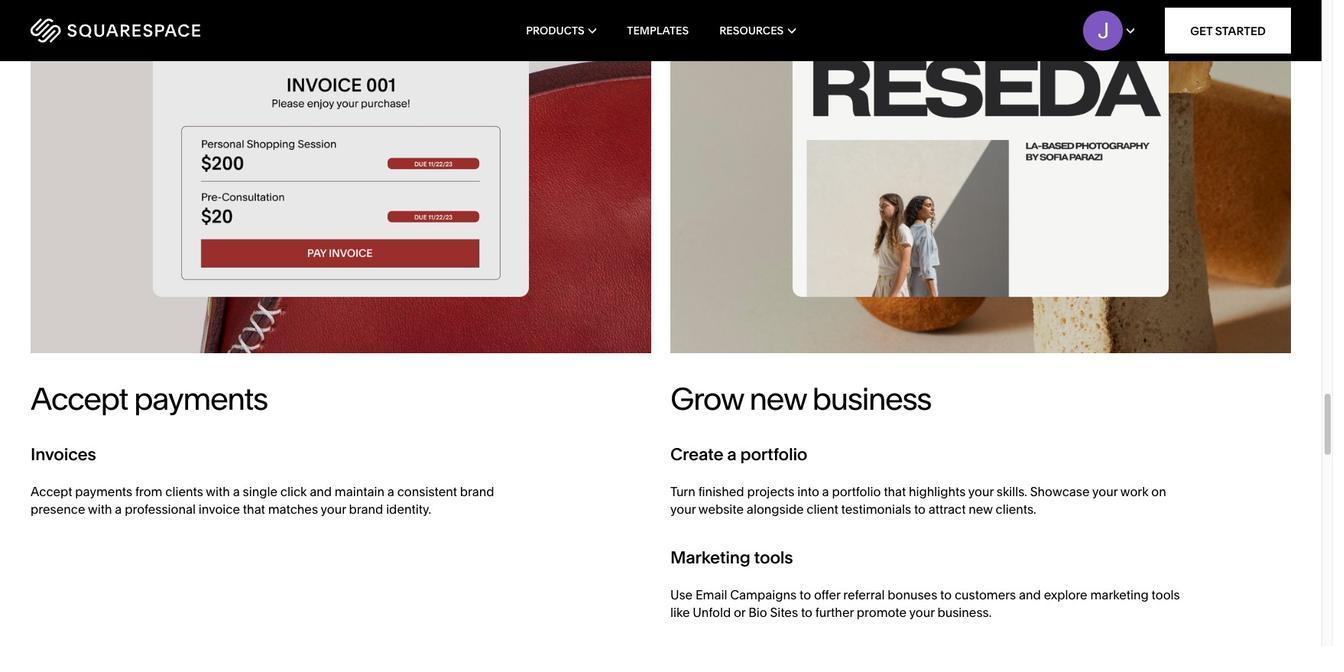 Task type: locate. For each thing, give the bounding box(es) containing it.
your down bonuses
[[909, 605, 935, 620]]

and right click on the bottom left
[[310, 484, 332, 499]]

bonuses
[[888, 588, 938, 603]]

accept up presence
[[31, 484, 72, 499]]

turn
[[671, 484, 696, 499]]

brand
[[460, 484, 494, 499], [349, 501, 383, 517]]

referral
[[844, 588, 885, 603]]

marketing
[[671, 547, 751, 568]]

your inside use email campaigns to offer referral bonuses to customers and explore marketing tools like unfold or bio sites to further promote your business.
[[909, 605, 935, 620]]

resources button
[[720, 0, 796, 61]]

to right sites
[[801, 605, 813, 620]]

0 vertical spatial payments
[[134, 380, 267, 417]]

to
[[914, 501, 926, 517], [800, 588, 811, 603], [940, 588, 952, 603], [801, 605, 813, 620]]

accept inside accept payments from clients with a single click and maintain a consistent brand presence with a professional invoice that matches your brand identity.
[[31, 484, 72, 499]]

0 vertical spatial accept
[[31, 380, 128, 417]]

that
[[884, 484, 906, 499], [243, 501, 265, 517]]

payments for accept payments from clients with a single click and maintain a consistent brand presence with a professional invoice that matches your brand identity.
[[75, 484, 132, 499]]

1 horizontal spatial tools
[[1152, 588, 1180, 603]]

further
[[816, 605, 854, 620]]

marketing
[[1091, 588, 1149, 603]]

1 vertical spatial brand
[[349, 501, 383, 517]]

1 vertical spatial that
[[243, 501, 265, 517]]

a right into
[[822, 484, 829, 499]]

and
[[310, 484, 332, 499], [1019, 588, 1041, 603]]

tools inside use email campaigns to offer referral bonuses to customers and explore marketing tools like unfold or bio sites to further promote your business.
[[1152, 588, 1180, 603]]

brand right consistent
[[460, 484, 494, 499]]

1 vertical spatial payments
[[75, 484, 132, 499]]

portfolio up projects
[[740, 444, 808, 465]]

business
[[812, 380, 931, 417]]

maintain
[[335, 484, 385, 499]]

0 horizontal spatial portfolio
[[740, 444, 808, 465]]

that inside turn finished projects into a portfolio that highlights your skills. showcase your work on your website alongside client testimonials to attract new clients.
[[884, 484, 906, 499]]

skills.
[[997, 484, 1028, 499]]

invoice
[[199, 501, 240, 517]]

squarespace logo link
[[31, 18, 283, 43]]

1 vertical spatial accept
[[31, 484, 72, 499]]

portfolio
[[740, 444, 808, 465], [832, 484, 881, 499]]

portfolio up testimonials
[[832, 484, 881, 499]]

0 horizontal spatial payments
[[75, 484, 132, 499]]

a left single at bottom
[[233, 484, 240, 499]]

that inside accept payments from clients with a single click and maintain a consistent brand presence with a professional invoice that matches your brand identity.
[[243, 501, 265, 517]]

1 vertical spatial tools
[[1152, 588, 1180, 603]]

1 horizontal spatial and
[[1019, 588, 1041, 603]]

on
[[1152, 484, 1167, 499]]

squarespace logo image
[[31, 18, 200, 43]]

with right presence
[[88, 501, 112, 517]]

tools
[[754, 547, 793, 568], [1152, 588, 1180, 603]]

a left professional
[[115, 501, 122, 517]]

use
[[671, 588, 693, 603]]

1 vertical spatial new
[[969, 501, 993, 517]]

0 horizontal spatial that
[[243, 501, 265, 517]]

1 horizontal spatial payments
[[134, 380, 267, 417]]

clients
[[165, 484, 203, 499]]

1 vertical spatial with
[[88, 501, 112, 517]]

payments inside accept payments from clients with a single click and maintain a consistent brand presence with a professional invoice that matches your brand identity.
[[75, 484, 132, 499]]

tools right the marketing
[[1152, 588, 1180, 603]]

consistent
[[397, 484, 457, 499]]

your down maintain
[[321, 501, 346, 517]]

0 vertical spatial portfolio
[[740, 444, 808, 465]]

0 vertical spatial and
[[310, 484, 332, 499]]

a up identity.
[[387, 484, 394, 499]]

accept payments
[[31, 380, 267, 417]]

get
[[1191, 23, 1213, 38]]

your inside accept payments from clients with a single click and maintain a consistent brand presence with a professional invoice that matches your brand identity.
[[321, 501, 346, 517]]

new right attract
[[969, 501, 993, 517]]

brand down maintain
[[349, 501, 383, 517]]

a
[[727, 444, 737, 465], [233, 484, 240, 499], [387, 484, 394, 499], [822, 484, 829, 499], [115, 501, 122, 517]]

1 horizontal spatial new
[[969, 501, 993, 517]]

that up testimonials
[[884, 484, 906, 499]]

projects
[[747, 484, 795, 499]]

sites
[[770, 605, 798, 620]]

1 vertical spatial and
[[1019, 588, 1041, 603]]

new
[[749, 380, 806, 417], [969, 501, 993, 517]]

to down highlights at the bottom of the page
[[914, 501, 926, 517]]

new up create a portfolio
[[749, 380, 806, 417]]

your
[[969, 484, 994, 499], [1093, 484, 1118, 499], [321, 501, 346, 517], [671, 501, 696, 517], [909, 605, 935, 620]]

explore
[[1044, 588, 1088, 603]]

create a portfolio
[[671, 444, 808, 465]]

0 horizontal spatial with
[[88, 501, 112, 517]]

1 accept from the top
[[31, 380, 128, 417]]

and left explore
[[1019, 588, 1041, 603]]

to inside turn finished projects into a portfolio that highlights your skills. showcase your work on your website alongside client testimonials to attract new clients.
[[914, 501, 926, 517]]

products button
[[526, 0, 597, 61]]

1 horizontal spatial portfolio
[[832, 484, 881, 499]]

1 horizontal spatial brand
[[460, 484, 494, 499]]

0 vertical spatial new
[[749, 380, 806, 417]]

accept up the invoices
[[31, 380, 128, 417]]

0 horizontal spatial tools
[[754, 547, 793, 568]]

payments
[[134, 380, 267, 417], [75, 484, 132, 499]]

click
[[280, 484, 307, 499]]

testimonials
[[841, 501, 911, 517]]

0 vertical spatial with
[[206, 484, 230, 499]]

0 horizontal spatial new
[[749, 380, 806, 417]]

use email campaigns to offer referral bonuses to customers and explore marketing tools like unfold or bio sites to further promote your business.
[[671, 588, 1180, 620]]

work
[[1121, 484, 1149, 499]]

business.
[[938, 605, 992, 620]]

your left skills.
[[969, 484, 994, 499]]

1 vertical spatial portfolio
[[832, 484, 881, 499]]

clients.
[[996, 501, 1037, 517]]

tools up campaigns
[[754, 547, 793, 568]]

with
[[206, 484, 230, 499], [88, 501, 112, 517]]

0 horizontal spatial and
[[310, 484, 332, 499]]

from
[[135, 484, 162, 499]]

a right the create
[[727, 444, 737, 465]]

into
[[798, 484, 819, 499]]

1 horizontal spatial with
[[206, 484, 230, 499]]

accept
[[31, 380, 128, 417], [31, 484, 72, 499]]

1 horizontal spatial that
[[884, 484, 906, 499]]

attract
[[929, 501, 966, 517]]

website
[[699, 501, 744, 517]]

that down single at bottom
[[243, 501, 265, 517]]

2 accept from the top
[[31, 484, 72, 499]]

accept payments from clients with a single click and maintain a consistent brand presence with a professional invoice that matches your brand identity.
[[31, 484, 494, 517]]

0 vertical spatial that
[[884, 484, 906, 499]]

with up invoice
[[206, 484, 230, 499]]



Task type: describe. For each thing, give the bounding box(es) containing it.
new inside turn finished projects into a portfolio that highlights your skills. showcase your work on your website alongside client testimonials to attract new clients.
[[969, 501, 993, 517]]

get started
[[1191, 23, 1266, 38]]

campaigns
[[730, 588, 797, 603]]

promote
[[857, 605, 907, 620]]

started
[[1215, 23, 1266, 38]]

identity.
[[386, 501, 431, 517]]

0 horizontal spatial brand
[[349, 501, 383, 517]]

turn finished projects into a portfolio that highlights your skills. showcase your work on your website alongside client testimonials to attract new clients.
[[671, 484, 1167, 517]]

email
[[696, 588, 727, 603]]

and inside accept payments from clients with a single click and maintain a consistent brand presence with a professional invoice that matches your brand identity.
[[310, 484, 332, 499]]

finished
[[699, 484, 744, 499]]

products
[[526, 24, 585, 37]]

to up business.
[[940, 588, 952, 603]]

unfold
[[693, 605, 731, 620]]

client
[[807, 501, 839, 517]]

templates link
[[627, 0, 689, 61]]

matches
[[268, 501, 318, 517]]

templates
[[627, 24, 689, 37]]

grow
[[671, 380, 743, 417]]

bio
[[749, 605, 767, 620]]

payments for accept payments
[[134, 380, 267, 417]]

like
[[671, 605, 690, 620]]

a squarespace invoice details services provided and costs owed, designed to match a business' brand. image
[[31, 0, 651, 353]]

showcase
[[1030, 484, 1090, 499]]

0 vertical spatial brand
[[460, 484, 494, 499]]

and inside use email campaigns to offer referral bonuses to customers and explore marketing tools like unfold or bio sites to further promote your business.
[[1019, 588, 1041, 603]]

create
[[671, 444, 724, 465]]

single
[[243, 484, 278, 499]]

0 vertical spatial tools
[[754, 547, 793, 568]]

a inside turn finished projects into a portfolio that highlights your skills. showcase your work on your website alongside client testimonials to attract new clients.
[[822, 484, 829, 499]]

presence
[[31, 501, 85, 517]]

to left offer
[[800, 588, 811, 603]]

alongside
[[747, 501, 804, 517]]

highlights
[[909, 484, 966, 499]]

your left work
[[1093, 484, 1118, 499]]

professional
[[125, 501, 196, 517]]

accept for accept payments
[[31, 380, 128, 417]]

or
[[734, 605, 746, 620]]

customers
[[955, 588, 1016, 603]]

invoices
[[31, 444, 96, 465]]

resources
[[720, 24, 784, 37]]

portfolio inside turn finished projects into a portfolio that highlights your skills. showcase your work on your website alongside client testimonials to attract new clients.
[[832, 484, 881, 499]]

your down turn
[[671, 501, 696, 517]]

grow new business
[[671, 380, 931, 417]]

create your own portfolio using reseda, a bold and simply squarespace template designed to showcase your work and promote your services. image
[[671, 0, 1291, 353]]

marketing tools
[[671, 547, 793, 568]]

offer
[[814, 588, 841, 603]]

accept for accept payments from clients with a single click and maintain a consistent brand presence with a professional invoice that matches your brand identity.
[[31, 484, 72, 499]]

get started link
[[1165, 8, 1291, 54]]



Task type: vqa. For each thing, say whether or not it's contained in the screenshot.
Showcase
yes



